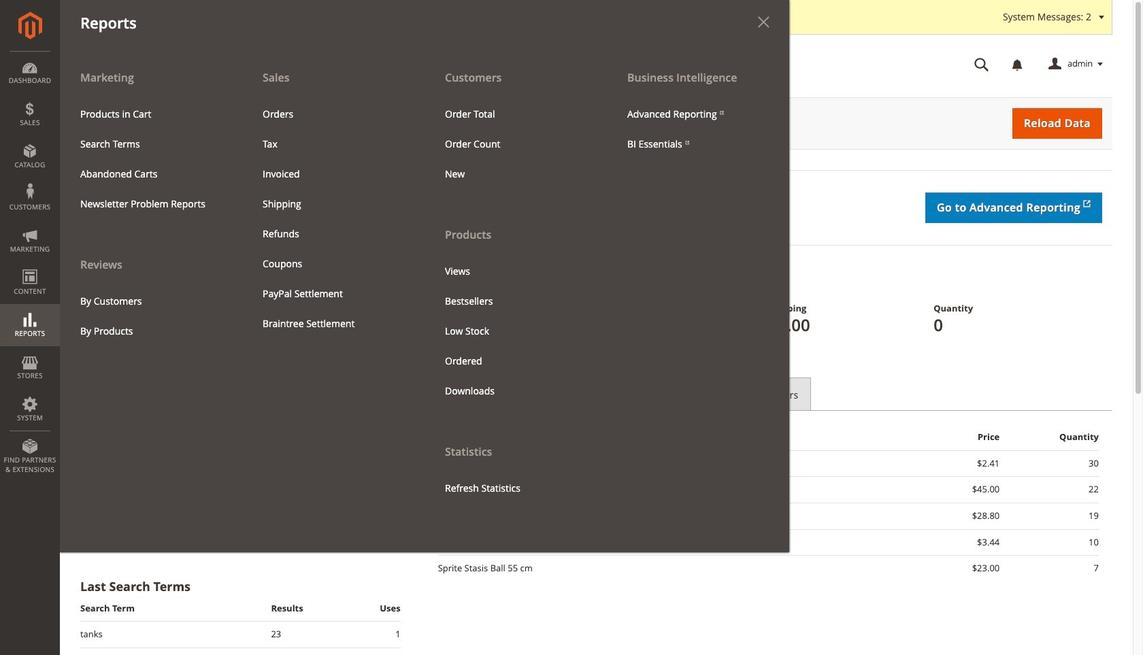 Task type: locate. For each thing, give the bounding box(es) containing it.
magento admin panel image
[[18, 12, 42, 39]]

menu
[[60, 63, 789, 552], [60, 63, 242, 346], [425, 63, 607, 503], [70, 99, 232, 219], [252, 99, 414, 339], [435, 99, 597, 189], [617, 99, 779, 159], [435, 256, 597, 406], [70, 286, 232, 346]]

menu bar
[[0, 0, 789, 552]]



Task type: vqa. For each thing, say whether or not it's contained in the screenshot.
tab list
no



